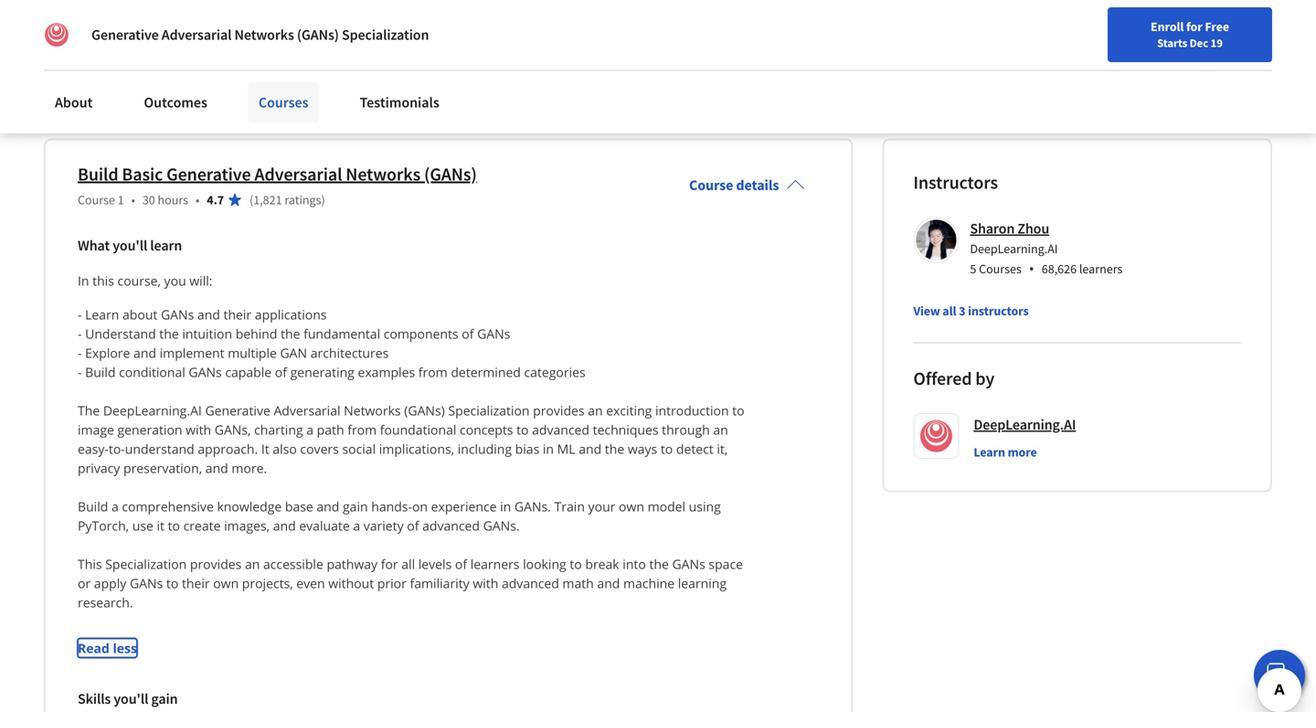 Task type: describe. For each thing, give the bounding box(es) containing it.
deeplearning.ai inside - learn about gans and their applications - understand the intuition behind the fundamental components of gans - explore and implement multiple gan architectures - build conditional gans capable of generating examples from determined categories the deeplearning.ai generative adversarial networks (gans) specialization provides an exciting introduction to image generation with gans, charting a path from foundational concepts to advanced techniques through an easy-to-understand approach. it also covers social implications, including bias in ml and the ways to detect it, privacy preservation, and more. build a comprehensive knowledge base and gain hands-on experience in gans. train your own model using pytorch, use it to create images, and evaluate a variety of advanced gans. this specialization provides an accessible pathway for all levels of learners looking to break into the gans space or apply gans to their own projects, even without prior familiarity with advanced math and machine learning research.
[[103, 402, 202, 419]]

all inside - learn about gans and their applications - understand the intuition behind the fundamental components of gans - explore and implement multiple gan architectures - build conditional gans capable of generating examples from determined categories the deeplearning.ai generative adversarial networks (gans) specialization provides an exciting introduction to image generation with gans, charting a path from foundational concepts to advanced techniques through an easy-to-understand approach. it also covers social implications, including bias in ml and the ways to detect it, privacy preservation, and more. build a comprehensive knowledge base and gain hands-on experience in gans. train your own model using pytorch, use it to create images, and evaluate a variety of advanced gans. this specialization provides an accessible pathway for all levels of learners looking to break into the gans space or apply gans to their own projects, even without prior familiarity with advanced math and machine learning research.
[[402, 555, 415, 573]]

the up the implement
[[159, 325, 179, 342]]

multiple
[[228, 344, 277, 362]]

augmentation
[[354, 35, 441, 53]]

read for - learn about gans and their applications - understand the intuition behind the fundamental components of gans - explore and implement multiple gan architectures - build conditional gans capable of generating examples from determined categories the deeplearning.ai generative adversarial networks (gans) specialization provides an exciting introduction to image generation with gans, charting a path from foundational concepts to advanced techniques through an easy-to-understand approach. it also covers social implications, including bias in ml and the ways to detect it, privacy preservation, and more. build a comprehensive knowledge base and gain hands-on experience in gans. train your own model using pytorch, use it to create images, and evaluate a variety of advanced gans. this specialization provides an accessible pathway for all levels of learners looking to break into the gans space or apply gans to their own projects, even without prior familiarity with advanced math and machine learning research.
[[78, 640, 110, 657]]

techniques
[[593, 421, 659, 438]]

1 horizontal spatial with
[[473, 575, 499, 592]]

gan
[[280, 344, 307, 362]]

generative adversarial networks (gans) specialization
[[91, 26, 429, 44]]

preservation, inside - learn about gans and their applications - understand the intuition behind the fundamental components of gans - explore and implement multiple gan architectures - build conditional gans capable of generating examples from determined categories the deeplearning.ai generative adversarial networks (gans) specialization provides an exciting introduction to image generation with gans, charting a path from foundational concepts to advanced techniques through an easy-to-understand approach. it also covers social implications, including bias in ml and the ways to detect it, privacy preservation, and more. build a comprehensive knowledge base and gain hands-on experience in gans. train your own model using pytorch, use it to create images, and evaluate a variety of advanced gans. this specialization provides an accessible pathway for all levels of learners looking to break into the gans space or apply gans to their own projects, even without prior familiarity with advanced math and machine learning research.
[[123, 459, 202, 477]]

images,
[[224, 517, 270, 534]]

accessible
[[263, 555, 323, 573]]

foundational
[[380, 421, 457, 438]]

free
[[1205, 18, 1230, 35]]

1 - from the top
[[78, 306, 82, 323]]

(
[[250, 191, 253, 208]]

in this course, you will:
[[78, 272, 213, 289]]

and up conditional
[[134, 344, 156, 362]]

through
[[662, 421, 710, 438]]

read less button for - learn about gans and their applications - understand the intuition behind the fundamental components of gans - explore and implement multiple gan architectures - build conditional gans capable of generating examples from determined categories the deeplearning.ai generative adversarial networks (gans) specialization provides an exciting introduction to image generation with gans, charting a path from foundational concepts to advanced techniques through an easy-to-understand approach. it also covers social implications, including bias in ml and the ways to detect it, privacy preservation, and more. build a comprehensive knowledge base and gain hands-on experience in gans. train your own model using pytorch, use it to create images, and evaluate a variety of advanced gans. this specialization provides an accessible pathway for all levels of learners looking to break into the gans space or apply gans to their own projects, even without prior familiarity with advanced math and machine learning research.
[[78, 639, 137, 658]]

you'll for gain
[[114, 690, 148, 708]]

about link
[[44, 82, 104, 123]]

break
[[586, 555, 620, 573]]

instructors
[[968, 303, 1029, 319]]

deeplearning.ai up learn more
[[974, 415, 1076, 434]]

familiarity
[[410, 575, 470, 592]]

to right ways
[[661, 440, 673, 458]]

skills
[[78, 690, 111, 708]]

or
[[78, 575, 91, 592]]

0 vertical spatial advanced
[[532, 421, 590, 438]]

translation.
[[340, 57, 410, 75]]

space
[[709, 555, 743, 573]]

courses inside sharon zhou deeplearning.ai 5 courses • 68,626 learners
[[979, 261, 1022, 277]]

determined
[[451, 363, 521, 381]]

details
[[736, 176, 779, 194]]

course details button
[[675, 150, 820, 220]]

view all 3 instructors
[[914, 303, 1029, 319]]

2 vertical spatial build
[[78, 498, 108, 515]]

and right ml
[[579, 440, 602, 458]]

and down break
[[597, 575, 620, 592]]

in this course, you will use gans for data augmentation and privacy preservation, survey more applications of gans, and build pix2pix and cyclegan for image translation.
[[44, 35, 773, 75]]

model
[[648, 498, 686, 515]]

68,626
[[1042, 261, 1077, 277]]

learners inside - learn about gans and their applications - understand the intuition behind the fundamental components of gans - explore and implement multiple gan architectures - build conditional gans capable of generating examples from determined categories the deeplearning.ai generative adversarial networks (gans) specialization provides an exciting introduction to image generation with gans, charting a path from foundational concepts to advanced techniques through an easy-to-understand approach. it also covers social implications, including bias in ml and the ways to detect it, privacy preservation, and more. build a comprehensive knowledge base and gain hands-on experience in gans. train your own model using pytorch, use it to create images, and evaluate a variety of advanced gans. this specialization provides an accessible pathway for all levels of learners looking to break into the gans space or apply gans to their own projects, even without prior familiarity with advanced math and machine learning research.
[[471, 555, 520, 573]]

research.
[[78, 594, 133, 611]]

testimonials link
[[349, 82, 451, 123]]

0 horizontal spatial provides
[[190, 555, 242, 573]]

image inside in this course, you will use gans for data augmentation and privacy preservation, survey more applications of gans, and build pix2pix and cyclegan for image translation.
[[299, 57, 337, 75]]

starts
[[1158, 36, 1188, 50]]

0 horizontal spatial from
[[348, 421, 377, 438]]

0 vertical spatial their
[[224, 306, 252, 323]]

2 horizontal spatial a
[[353, 517, 360, 534]]

and right augmentation
[[443, 35, 467, 53]]

understand
[[85, 325, 156, 342]]

learn more button
[[974, 443, 1037, 461]]

0 vertical spatial specialization
[[342, 26, 429, 44]]

2 horizontal spatial an
[[713, 421, 728, 438]]

(gans) inside - learn about gans and their applications - understand the intuition behind the fundamental components of gans - explore and implement multiple gan architectures - build conditional gans capable of generating examples from determined categories the deeplearning.ai generative adversarial networks (gans) specialization provides an exciting introduction to image generation with gans, charting a path from foundational concepts to advanced techniques through an easy-to-understand approach. it also covers social implications, including bias in ml and the ways to detect it, privacy preservation, and more. build a comprehensive knowledge base and gain hands-on experience in gans. train your own model using pytorch, use it to create images, and evaluate a variety of advanced gans. this specialization provides an accessible pathway for all levels of learners looking to break into the gans space or apply gans to their own projects, even without prior familiarity with advanced math and machine learning research.
[[404, 402, 445, 419]]

0 vertical spatial own
[[619, 498, 645, 515]]

concepts
[[460, 421, 513, 438]]

course details
[[689, 176, 779, 194]]

more inside in this course, you will use gans for data augmentation and privacy preservation, survey more applications of gans, and build pix2pix and cyclegan for image translation.
[[644, 35, 677, 53]]

by
[[976, 367, 995, 390]]

0 vertical spatial in
[[543, 440, 554, 458]]

gans up determined
[[477, 325, 511, 342]]

without
[[328, 575, 374, 592]]

0 horizontal spatial their
[[182, 575, 210, 592]]

learn inside button
[[974, 444, 1006, 460]]

0 vertical spatial adversarial
[[162, 26, 232, 44]]

introduction
[[656, 402, 729, 419]]

pytorch,
[[78, 517, 129, 534]]

ratings
[[285, 191, 321, 208]]

1 vertical spatial adversarial
[[255, 163, 342, 186]]

including
[[458, 440, 512, 458]]

preservation, inside in this course, you will use gans for data augmentation and privacy preservation, survey more applications of gans, and build pix2pix and cyclegan for image translation.
[[517, 35, 598, 53]]

3:
[[92, 35, 104, 53]]

on
[[412, 498, 428, 515]]

learn more
[[974, 444, 1037, 460]]

testimonials
[[360, 93, 440, 112]]

enroll
[[1151, 18, 1184, 35]]

1 vertical spatial a
[[112, 498, 119, 515]]

0 horizontal spatial specialization
[[105, 555, 187, 573]]

5
[[970, 261, 977, 277]]

instructors
[[914, 171, 998, 194]]

create
[[183, 517, 221, 534]]

evaluate
[[299, 517, 350, 534]]

read less for - learn about gans and their applications - understand the intuition behind the fundamental components of gans - explore and implement multiple gan architectures - build conditional gans capable of generating examples from determined categories the deeplearning.ai generative adversarial networks (gans) specialization provides an exciting introduction to image generation with gans, charting a path from foundational concepts to advanced techniques through an easy-to-understand approach. it also covers social implications, including bias in ml and the ways to detect it, privacy preservation, and more. build a comprehensive knowledge base and gain hands-on experience in gans. train your own model using pytorch, use it to create images, and evaluate a variety of advanced gans. this specialization provides an accessible pathway for all levels of learners looking to break into the gans space or apply gans to their own projects, even without prior familiarity with advanced math and machine learning research.
[[78, 640, 137, 657]]

course, for will
[[147, 35, 191, 53]]

fundamental
[[304, 325, 380, 342]]

for inside - learn about gans and their applications - understand the intuition behind the fundamental components of gans - explore and implement multiple gan architectures - build conditional gans capable of generating examples from determined categories the deeplearning.ai generative adversarial networks (gans) specialization provides an exciting introduction to image generation with gans, charting a path from foundational concepts to advanced techniques through an easy-to-understand approach. it also covers social implications, including bias in ml and the ways to detect it, privacy preservation, and more. build a comprehensive knowledge base and gain hands-on experience in gans. train your own model using pytorch, use it to create images, and evaluate a variety of advanced gans. this specialization provides an accessible pathway for all levels of learners looking to break into the gans space or apply gans to their own projects, even without prior familiarity with advanced math and machine learning research.
[[381, 555, 398, 573]]

covers
[[300, 440, 339, 458]]

30
[[142, 191, 155, 208]]

implement
[[160, 344, 225, 362]]

learning
[[678, 575, 727, 592]]

read less for in this course, you will use gans for data augmentation and privacy preservation, survey more applications of gans, and build pix2pix and cyclegan for image translation.
[[44, 90, 103, 107]]

privacy inside in this course, you will use gans for data augmentation and privacy preservation, survey more applications of gans, and build pix2pix and cyclegan for image translation.
[[470, 35, 514, 53]]

bias
[[515, 440, 540, 458]]

learn inside - learn about gans and their applications - understand the intuition behind the fundamental components of gans - explore and implement multiple gan architectures - build conditional gans capable of generating examples from determined categories the deeplearning.ai generative adversarial networks (gans) specialization provides an exciting introduction to image generation with gans, charting a path from foundational concepts to advanced techniques through an easy-to-understand approach. it also covers social implications, including bias in ml and the ways to detect it, privacy preservation, and more. build a comprehensive knowledge base and gain hands-on experience in gans. train your own model using pytorch, use it to create images, and evaluate a variety of advanced gans. this specialization provides an accessible pathway for all levels of learners looking to break into the gans space or apply gans to their own projects, even without prior familiarity with advanced math and machine learning research.
[[85, 306, 119, 323]]

deeplearning.ai image
[[44, 22, 69, 48]]

( 1,821 ratings )
[[250, 191, 325, 208]]

approach.
[[198, 440, 258, 458]]

and right pix2pix
[[191, 57, 214, 75]]

gain inside - learn about gans and their applications - understand the intuition behind the fundamental components of gans - explore and implement multiple gan architectures - build conditional gans capable of generating examples from determined categories the deeplearning.ai generative adversarial networks (gans) specialization provides an exciting introduction to image generation with gans, charting a path from foundational concepts to advanced techniques through an easy-to-understand approach. it also covers social implications, including bias in ml and the ways to detect it, privacy preservation, and more. build a comprehensive knowledge base and gain hands-on experience in gans. train your own model using pytorch, use it to create images, and evaluate a variety of advanced gans. this specialization provides an accessible pathway for all levels of learners looking to break into the gans space or apply gans to their own projects, even without prior familiarity with advanced math and machine learning research.
[[343, 498, 368, 515]]

1 vertical spatial generative
[[167, 163, 251, 186]]

to right it
[[168, 517, 180, 534]]

gans inside in this course, you will use gans for data augmentation and privacy preservation, survey more applications of gans, and build pix2pix and cyclegan for image translation.
[[268, 35, 301, 53]]

deeplearning.ai inside sharon zhou deeplearning.ai 5 courses • 68,626 learners
[[970, 240, 1058, 257]]

2 - from the top
[[78, 325, 82, 342]]

and up evaluate on the bottom of the page
[[317, 498, 340, 515]]

components
[[384, 325, 459, 342]]

applications inside in this course, you will use gans for data augmentation and privacy preservation, survey more applications of gans, and build pix2pix and cyclegan for image translation.
[[680, 35, 755, 53]]

coursera image
[[22, 15, 138, 44]]

it,
[[717, 440, 728, 458]]

0 horizontal spatial with
[[186, 421, 211, 438]]

read less button for in this course, you will use gans for data augmentation and privacy preservation, survey more applications of gans, and build pix2pix and cyclegan for image translation.
[[44, 89, 103, 108]]

it
[[261, 440, 269, 458]]

ml
[[557, 440, 576, 458]]

in for in this course, you will use gans for data augmentation and privacy preservation, survey more applications of gans, and build pix2pix and cyclegan for image translation.
[[107, 35, 118, 53]]

19
[[1211, 36, 1223, 50]]

offered by
[[914, 367, 995, 390]]

base
[[285, 498, 313, 515]]

0 vertical spatial build
[[78, 163, 118, 186]]

course left 1 on the left top of the page
[[78, 191, 115, 208]]

also
[[273, 440, 297, 458]]

about
[[55, 93, 93, 112]]

3
[[959, 303, 966, 319]]

1,821
[[253, 191, 282, 208]]

knowledge
[[217, 498, 282, 515]]

prior
[[377, 575, 407, 592]]

applications inside - learn about gans and their applications - understand the intuition behind the fundamental components of gans - explore and implement multiple gan architectures - build conditional gans capable of generating examples from determined categories the deeplearning.ai generative adversarial networks (gans) specialization provides an exciting introduction to image generation with gans, charting a path from foundational concepts to advanced techniques through an easy-to-understand approach. it also covers social implications, including bias in ml and the ways to detect it, privacy preservation, and more. build a comprehensive knowledge base and gain hands-on experience in gans. train your own model using pytorch, use it to create images, and evaluate a variety of advanced gans. this specialization provides an accessible pathway for all levels of learners looking to break into the gans space or apply gans to their own projects, even without prior familiarity with advanced math and machine learning research.
[[255, 306, 327, 323]]

about
[[123, 306, 158, 323]]

view
[[914, 303, 940, 319]]

offered
[[914, 367, 972, 390]]

apply
[[94, 575, 126, 592]]

0 vertical spatial (gans)
[[297, 26, 339, 44]]

will:
[[190, 272, 213, 289]]

course for course 3:
[[44, 35, 89, 53]]

all inside button
[[943, 303, 957, 319]]

networks inside - learn about gans and their applications - understand the intuition behind the fundamental components of gans - explore and implement multiple gan architectures - build conditional gans capable of generating examples from determined categories the deeplearning.ai generative adversarial networks (gans) specialization provides an exciting introduction to image generation with gans, charting a path from foundational concepts to advanced techniques through an easy-to-understand approach. it also covers social implications, including bias in ml and the ways to detect it, privacy preservation, and more. build a comprehensive knowledge base and gain hands-on experience in gans. train your own model using pytorch, use it to create images, and evaluate a variety of advanced gans. this specialization provides an accessible pathway for all levels of learners looking to break into the gans space or apply gans to their own projects, even without prior familiarity with advanced math and machine learning research.
[[344, 402, 401, 419]]

• for sharon
[[1029, 259, 1035, 278]]

course 1 • 30 hours •
[[78, 191, 200, 208]]

learn
[[150, 236, 182, 255]]

2 horizontal spatial specialization
[[448, 402, 530, 419]]

• for course
[[196, 191, 200, 208]]

path
[[317, 421, 344, 438]]

outcomes link
[[133, 82, 218, 123]]



Task type: locate. For each thing, give the bounding box(es) containing it.
networks down testimonials
[[346, 163, 421, 186]]

1 horizontal spatial specialization
[[342, 26, 429, 44]]

course for course details
[[689, 176, 734, 194]]

0 vertical spatial image
[[299, 57, 337, 75]]

-
[[78, 306, 82, 323], [78, 325, 82, 342], [78, 344, 82, 362], [78, 363, 82, 381]]

for up dec on the top
[[1187, 18, 1203, 35]]

1 vertical spatial (gans)
[[424, 163, 477, 186]]

all up prior
[[402, 555, 415, 573]]

0 horizontal spatial gain
[[151, 690, 178, 708]]

1 vertical spatial own
[[213, 575, 239, 592]]

in for in this course, you will:
[[78, 272, 89, 289]]

learn down deeplearning.ai link
[[974, 444, 1006, 460]]

1 vertical spatial applications
[[255, 306, 327, 323]]

courses inside the "courses" link
[[259, 93, 309, 112]]

0 horizontal spatial learn
[[85, 306, 119, 323]]

to up math
[[570, 555, 582, 573]]

from down components
[[419, 363, 448, 381]]

chat with us image
[[1265, 661, 1295, 690]]

0 vertical spatial gans,
[[44, 57, 80, 75]]

learners
[[1080, 261, 1123, 277], [471, 555, 520, 573]]

0 horizontal spatial gans,
[[44, 57, 80, 75]]

of inside in this course, you will use gans for data augmentation and privacy preservation, survey more applications of gans, and build pix2pix and cyclegan for image translation.
[[758, 35, 770, 53]]

- learn about gans and their applications - understand the intuition behind the fundamental components of gans - explore and implement multiple gan architectures - build conditional gans capable of generating examples from determined categories the deeplearning.ai generative adversarial networks (gans) specialization provides an exciting introduction to image generation with gans, charting a path from foundational concepts to advanced techniques through an easy-to-understand approach. it also covers social implications, including bias in ml and the ways to detect it, privacy preservation, and more. build a comprehensive knowledge base and gain hands-on experience in gans. train your own model using pytorch, use it to create images, and evaluate a variety of advanced gans. this specialization provides an accessible pathway for all levels of learners looking to break into the gans space or apply gans to their own projects, even without prior familiarity with advanced math and machine learning research.
[[78, 306, 748, 611]]

- up the
[[78, 363, 82, 381]]

course, inside in this course, you will use gans for data augmentation and privacy preservation, survey more applications of gans, and build pix2pix and cyclegan for image translation.
[[147, 35, 191, 53]]

2 vertical spatial generative
[[205, 402, 270, 419]]

1 vertical spatial courses
[[979, 261, 1022, 277]]

0 vertical spatial read less button
[[44, 89, 103, 108]]

adversarial up pix2pix
[[162, 26, 232, 44]]

0 horizontal spatial learners
[[471, 555, 520, 573]]

you for will:
[[164, 272, 186, 289]]

courses right 5
[[979, 261, 1022, 277]]

1 vertical spatial read less
[[78, 640, 137, 657]]

build down "explore"
[[85, 363, 116, 381]]

sharon zhou image
[[916, 220, 957, 260]]

0 horizontal spatial you
[[164, 272, 186, 289]]

deeplearning.ai up generation
[[103, 402, 202, 419]]

this
[[121, 35, 144, 53], [92, 272, 114, 289]]

from
[[419, 363, 448, 381], [348, 421, 377, 438]]

preservation, left survey on the top left
[[517, 35, 598, 53]]

2 vertical spatial advanced
[[502, 575, 559, 592]]

into
[[623, 555, 646, 573]]

projects,
[[242, 575, 293, 592]]

0 horizontal spatial in
[[500, 498, 511, 515]]

enroll for free starts dec 19
[[1151, 18, 1230, 50]]

1 horizontal spatial preservation,
[[517, 35, 598, 53]]

1 horizontal spatial applications
[[680, 35, 755, 53]]

this inside in this course, you will use gans for data augmentation and privacy preservation, survey more applications of gans, and build pix2pix and cyclegan for image translation.
[[121, 35, 144, 53]]

learners inside sharon zhou deeplearning.ai 5 courses • 68,626 learners
[[1080, 261, 1123, 277]]

read for in this course, you will use gans for data augmentation and privacy preservation, survey more applications of gans, and build pix2pix and cyclegan for image translation.
[[44, 90, 76, 107]]

you inside in this course, you will use gans for data augmentation and privacy preservation, survey more applications of gans, and build pix2pix and cyclegan for image translation.
[[194, 35, 217, 53]]

gain right "skills"
[[151, 690, 178, 708]]

2 vertical spatial networks
[[344, 402, 401, 419]]

2 vertical spatial (gans)
[[404, 402, 445, 419]]

0 horizontal spatial courses
[[259, 93, 309, 112]]

the down the techniques
[[605, 440, 625, 458]]

course, up pix2pix
[[147, 35, 191, 53]]

this up build
[[121, 35, 144, 53]]

- left understand
[[78, 325, 82, 342]]

own right your
[[619, 498, 645, 515]]

0 vertical spatial with
[[186, 421, 211, 438]]

• left 68,626
[[1029, 259, 1035, 278]]

1 horizontal spatial in
[[107, 35, 118, 53]]

course, for will:
[[118, 272, 161, 289]]

and up intuition
[[197, 306, 220, 323]]

0 horizontal spatial applications
[[255, 306, 327, 323]]

0 vertical spatial a
[[307, 421, 314, 438]]

gans up cyclegan
[[268, 35, 301, 53]]

this for in this course, you will:
[[92, 272, 114, 289]]

their down create
[[182, 575, 210, 592]]

to right apply
[[166, 575, 179, 592]]

read down research.
[[78, 640, 110, 657]]

dec
[[1190, 36, 1209, 50]]

pathway
[[327, 555, 378, 573]]

image up the easy-
[[78, 421, 114, 438]]

gans down the implement
[[189, 363, 222, 381]]

0 horizontal spatial •
[[131, 191, 135, 208]]

1 horizontal spatial provides
[[533, 402, 585, 419]]

less for in this course, you will use gans for data augmentation and privacy preservation, survey more applications of gans, and build pix2pix and cyclegan for image translation.
[[79, 90, 103, 107]]

adversarial inside - learn about gans and their applications - understand the intuition behind the fundamental components of gans - explore and implement multiple gan architectures - build conditional gans capable of generating examples from determined categories the deeplearning.ai generative adversarial networks (gans) specialization provides an exciting introduction to image generation with gans, charting a path from foundational concepts to advanced techniques through an easy-to-understand approach. it also covers social implications, including bias in ml and the ways to detect it, privacy preservation, and more. build a comprehensive knowledge base and gain hands-on experience in gans. train your own model using pytorch, use it to create images, and evaluate a variety of advanced gans. this specialization provides an accessible pathway for all levels of learners looking to break into the gans space or apply gans to their own projects, even without prior familiarity with advanced math and machine learning research.
[[274, 402, 341, 419]]

privacy inside - learn about gans and their applications - understand the intuition behind the fundamental components of gans - explore and implement multiple gan architectures - build conditional gans capable of generating examples from determined categories the deeplearning.ai generative adversarial networks (gans) specialization provides an exciting introduction to image generation with gans, charting a path from foundational concepts to advanced techniques through an easy-to-understand approach. it also covers social implications, including bias in ml and the ways to detect it, privacy preservation, and more. build a comprehensive knowledge base and gain hands-on experience in gans. train your own model using pytorch, use it to create images, and evaluate a variety of advanced gans. this specialization provides an accessible pathway for all levels of learners looking to break into the gans space or apply gans to their own projects, even without prior familiarity with advanced math and machine learning research.
[[78, 459, 120, 477]]

comprehensive
[[122, 498, 214, 515]]

generation
[[117, 421, 182, 438]]

gans up intuition
[[161, 306, 194, 323]]

2 vertical spatial an
[[245, 555, 260, 573]]

gans, inside in this course, you will use gans for data augmentation and privacy preservation, survey more applications of gans, and build pix2pix and cyclegan for image translation.
[[44, 57, 80, 75]]

generative up 4.7
[[167, 163, 251, 186]]

course 3:
[[44, 35, 104, 53]]

0 vertical spatial gain
[[343, 498, 368, 515]]

2 vertical spatial a
[[353, 517, 360, 534]]

provides down create
[[190, 555, 242, 573]]

1 vertical spatial advanced
[[423, 517, 480, 534]]

gans, up approach.
[[215, 421, 251, 438]]

course inside course details dropdown button
[[689, 176, 734, 194]]

with right "familiarity" at the left bottom of the page
[[473, 575, 499, 592]]

learn
[[85, 306, 119, 323], [974, 444, 1006, 460]]

more inside button
[[1008, 444, 1037, 460]]

privacy
[[470, 35, 514, 53], [78, 459, 120, 477]]

0 vertical spatial networks
[[234, 26, 294, 44]]

3 - from the top
[[78, 344, 82, 362]]

you'll for learn
[[113, 236, 147, 255]]

their up behind
[[224, 306, 252, 323]]

in inside in this course, you will use gans for data augmentation and privacy preservation, survey more applications of gans, and build pix2pix and cyclegan for image translation.
[[107, 35, 118, 53]]

learners left looking
[[471, 555, 520, 573]]

specialization up concepts
[[448, 402, 530, 419]]

applications
[[680, 35, 755, 53], [255, 306, 327, 323]]

1 vertical spatial less
[[113, 640, 137, 657]]

build up 1 on the left top of the page
[[78, 163, 118, 186]]

0 horizontal spatial own
[[213, 575, 239, 592]]

from up social
[[348, 421, 377, 438]]

1 vertical spatial read
[[78, 640, 110, 657]]

you'll left learn in the left top of the page
[[113, 236, 147, 255]]

0 horizontal spatial all
[[402, 555, 415, 573]]

for left the data
[[304, 35, 321, 53]]

1 vertical spatial learn
[[974, 444, 1006, 460]]

gans up learning on the bottom of the page
[[672, 555, 706, 573]]

this for in this course, you will use gans for data augmentation and privacy preservation, survey more applications of gans, and build pix2pix and cyclegan for image translation.
[[121, 35, 144, 53]]

1 vertical spatial provides
[[190, 555, 242, 573]]

0 horizontal spatial an
[[245, 555, 260, 573]]

0 vertical spatial all
[[943, 303, 957, 319]]

networks
[[234, 26, 294, 44], [346, 163, 421, 186], [344, 402, 401, 419]]

a left path
[[307, 421, 314, 438]]

use
[[244, 35, 266, 53], [132, 517, 153, 534]]

learn up understand
[[85, 306, 119, 323]]

2 vertical spatial adversarial
[[274, 402, 341, 419]]

a left variety
[[353, 517, 360, 534]]

1 vertical spatial in
[[78, 272, 89, 289]]

read less button down 'course 3:'
[[44, 89, 103, 108]]

advanced up ml
[[532, 421, 590, 438]]

in left ml
[[543, 440, 554, 458]]

deeplearning.ai down sharon zhou link
[[970, 240, 1058, 257]]

generative up approach.
[[205, 402, 270, 419]]

use up cyclegan
[[244, 35, 266, 53]]

an
[[588, 402, 603, 419], [713, 421, 728, 438], [245, 555, 260, 573]]

specialization up the translation.
[[342, 26, 429, 44]]

easy-
[[78, 440, 109, 458]]

less down 3:
[[79, 90, 103, 107]]

build up pytorch,
[[78, 498, 108, 515]]

intuition
[[182, 325, 232, 342]]

1 horizontal spatial from
[[419, 363, 448, 381]]

1 vertical spatial an
[[713, 421, 728, 438]]

use inside - learn about gans and their applications - understand the intuition behind the fundamental components of gans - explore and implement multiple gan architectures - build conditional gans capable of generating examples from determined categories the deeplearning.ai generative adversarial networks (gans) specialization provides an exciting introduction to image generation with gans, charting a path from foundational concepts to advanced techniques through an easy-to-understand approach. it also covers social implications, including bias in ml and the ways to detect it, privacy preservation, and more. build a comprehensive knowledge base and gain hands-on experience in gans. train your own model using pytorch, use it to create images, and evaluate a variety of advanced gans. this specialization provides an accessible pathway for all levels of learners looking to break into the gans space or apply gans to their own projects, even without prior familiarity with advanced math and machine learning research.
[[132, 517, 153, 534]]

4.7
[[207, 191, 224, 208]]

an left exciting
[[588, 402, 603, 419]]

less down research.
[[113, 640, 137, 657]]

cyclegan
[[217, 57, 276, 75]]

• left 4.7
[[196, 191, 200, 208]]

0 vertical spatial courses
[[259, 93, 309, 112]]

what you'll learn
[[78, 236, 182, 255]]

1 vertical spatial networks
[[346, 163, 421, 186]]

1 horizontal spatial an
[[588, 402, 603, 419]]

in
[[543, 440, 554, 458], [500, 498, 511, 515]]

0 horizontal spatial this
[[92, 272, 114, 289]]

gans. left train
[[515, 498, 551, 515]]

more right survey on the top left
[[644, 35, 677, 53]]

1 vertical spatial this
[[92, 272, 114, 289]]

read down 'course 3:'
[[44, 90, 76, 107]]

0 vertical spatial from
[[419, 363, 448, 381]]

1 vertical spatial learners
[[471, 555, 520, 573]]

looking
[[523, 555, 567, 573]]

0 vertical spatial read
[[44, 90, 76, 107]]

their
[[224, 306, 252, 323], [182, 575, 210, 592]]

a
[[307, 421, 314, 438], [112, 498, 119, 515], [353, 517, 360, 534]]

to up bias
[[517, 421, 529, 438]]

the up machine
[[650, 555, 669, 573]]

courses down cyclegan
[[259, 93, 309, 112]]

(gans)
[[297, 26, 339, 44], [424, 163, 477, 186], [404, 402, 445, 419]]

the
[[78, 402, 100, 419]]

0 horizontal spatial read
[[44, 90, 76, 107]]

• inside sharon zhou deeplearning.ai 5 courses • 68,626 learners
[[1029, 259, 1035, 278]]

own left projects, at bottom
[[213, 575, 239, 592]]

0 vertical spatial generative
[[91, 26, 159, 44]]

this
[[78, 555, 102, 573]]

you'll right "skills"
[[114, 690, 148, 708]]

1 vertical spatial in
[[500, 498, 511, 515]]

in right experience
[[500, 498, 511, 515]]

0 vertical spatial an
[[588, 402, 603, 419]]

what
[[78, 236, 110, 255]]

0 vertical spatial more
[[644, 35, 677, 53]]

0 vertical spatial in
[[107, 35, 118, 53]]

you for will
[[194, 35, 217, 53]]

1 vertical spatial their
[[182, 575, 210, 592]]

outcomes
[[144, 93, 207, 112]]

0 vertical spatial applications
[[680, 35, 755, 53]]

specialization up apply
[[105, 555, 187, 573]]

you left will:
[[164, 272, 186, 289]]

an up projects, at bottom
[[245, 555, 260, 573]]

adversarial up ratings
[[255, 163, 342, 186]]

1 vertical spatial preservation,
[[123, 459, 202, 477]]

this down the what
[[92, 272, 114, 289]]

hours
[[158, 191, 188, 208]]

deeplearning.ai link
[[974, 413, 1076, 436]]

preservation, down understand
[[123, 459, 202, 477]]

1 horizontal spatial image
[[299, 57, 337, 75]]

2 vertical spatial specialization
[[105, 555, 187, 573]]

1 vertical spatial specialization
[[448, 402, 530, 419]]

less for - learn about gans and their applications - understand the intuition behind the fundamental components of gans - explore and implement multiple gan architectures - build conditional gans capable of generating examples from determined categories the deeplearning.ai generative adversarial networks (gans) specialization provides an exciting introduction to image generation with gans, charting a path from foundational concepts to advanced techniques through an easy-to-understand approach. it also covers social implications, including bias in ml and the ways to detect it, privacy preservation, and more. build a comprehensive knowledge base and gain hands-on experience in gans. train your own model using pytorch, use it to create images, and evaluate a variety of advanced gans. this specialization provides an accessible pathway for all levels of learners looking to break into the gans space or apply gans to their own projects, even without prior familiarity with advanced math and machine learning research.
[[113, 640, 137, 657]]

gans, inside - learn about gans and their applications - understand the intuition behind the fundamental components of gans - explore and implement multiple gan architectures - build conditional gans capable of generating examples from determined categories the deeplearning.ai generative adversarial networks (gans) specialization provides an exciting introduction to image generation with gans, charting a path from foundational concepts to advanced techniques through an easy-to-understand approach. it also covers social implications, including bias in ml and the ways to detect it, privacy preservation, and more. build a comprehensive knowledge base and gain hands-on experience in gans. train your own model using pytorch, use it to create images, and evaluate a variety of advanced gans. this specialization provides an accessible pathway for all levels of learners looking to break into the gans space or apply gans to their own projects, even without prior familiarity with advanced math and machine learning research.
[[215, 421, 251, 438]]

0 vertical spatial course,
[[147, 35, 191, 53]]

explore
[[85, 344, 130, 362]]

course,
[[147, 35, 191, 53], [118, 272, 161, 289]]

and down approach.
[[206, 459, 228, 477]]

advanced
[[532, 421, 590, 438], [423, 517, 480, 534], [502, 575, 559, 592]]

variety
[[364, 517, 404, 534]]

ways
[[628, 440, 658, 458]]

courses
[[259, 93, 309, 112], [979, 261, 1022, 277]]

skills you'll gain
[[78, 690, 178, 708]]

to right introduction
[[733, 402, 745, 419]]

use inside in this course, you will use gans for data augmentation and privacy preservation, survey more applications of gans, and build pix2pix and cyclegan for image translation.
[[244, 35, 266, 53]]

course
[[44, 35, 89, 53], [689, 176, 734, 194], [78, 191, 115, 208]]

1 vertical spatial build
[[85, 363, 116, 381]]

1 horizontal spatial courses
[[979, 261, 1022, 277]]

data
[[324, 35, 351, 53]]

read less down 'course 3:'
[[44, 90, 103, 107]]

even
[[297, 575, 325, 592]]

for up the "courses" link
[[279, 57, 296, 75]]

0 vertical spatial gans.
[[515, 498, 551, 515]]

0 vertical spatial read less
[[44, 90, 103, 107]]

0 horizontal spatial privacy
[[78, 459, 120, 477]]

examples
[[358, 363, 415, 381]]

0 vertical spatial provides
[[533, 402, 585, 419]]

gans right apply
[[130, 575, 163, 592]]

(gans) up the "courses" link
[[297, 26, 339, 44]]

math
[[563, 575, 594, 592]]

read less down research.
[[78, 640, 137, 657]]

pix2pix
[[144, 57, 188, 75]]

course left 3:
[[44, 35, 89, 53]]

detect
[[677, 440, 714, 458]]

basic
[[122, 163, 163, 186]]

sharon zhou deeplearning.ai 5 courses • 68,626 learners
[[970, 219, 1123, 278]]

adversarial up path
[[274, 402, 341, 419]]

1 vertical spatial gain
[[151, 690, 178, 708]]

•
[[131, 191, 135, 208], [196, 191, 200, 208], [1029, 259, 1035, 278]]

1 horizontal spatial less
[[113, 640, 137, 657]]

the up the gan on the left
[[281, 325, 300, 342]]

build basic generative adversarial networks (gans) link
[[78, 163, 477, 186]]

image down the data
[[299, 57, 337, 75]]

0 horizontal spatial more
[[644, 35, 677, 53]]

image inside - learn about gans and their applications - understand the intuition behind the fundamental components of gans - explore and implement multiple gan architectures - build conditional gans capable of generating examples from determined categories the deeplearning.ai generative adversarial networks (gans) specialization provides an exciting introduction to image generation with gans, charting a path from foundational concepts to advanced techniques through an easy-to-understand approach. it also covers social implications, including bias in ml and the ways to detect it, privacy preservation, and more. build a comprehensive knowledge base and gain hands-on experience in gans. train your own model using pytorch, use it to create images, and evaluate a variety of advanced gans. this specialization provides an accessible pathway for all levels of learners looking to break into the gans space or apply gans to their own projects, even without prior familiarity with advanced math and machine learning research.
[[78, 421, 114, 438]]

1
[[118, 191, 124, 208]]

gans. down experience
[[483, 517, 520, 534]]

experience
[[431, 498, 497, 515]]

in right 3:
[[107, 35, 118, 53]]

1 vertical spatial with
[[473, 575, 499, 592]]

0 vertical spatial you
[[194, 35, 217, 53]]

0 vertical spatial learn
[[85, 306, 119, 323]]

for inside "enroll for free starts dec 19"
[[1187, 18, 1203, 35]]

read less button down research.
[[78, 639, 137, 658]]

more.
[[232, 459, 267, 477]]

1 vertical spatial you'll
[[114, 690, 148, 708]]

and down 3:
[[83, 57, 106, 75]]

learners right 68,626
[[1080, 261, 1123, 277]]

courses link
[[248, 82, 320, 123]]

1 vertical spatial all
[[402, 555, 415, 573]]

generative up build
[[91, 26, 159, 44]]

1 horizontal spatial use
[[244, 35, 266, 53]]

0 vertical spatial preservation,
[[517, 35, 598, 53]]

0 vertical spatial learners
[[1080, 261, 1123, 277]]

menu item
[[985, 18, 1103, 78]]

4 - from the top
[[78, 363, 82, 381]]

1 vertical spatial image
[[78, 421, 114, 438]]

more down deeplearning.ai link
[[1008, 444, 1037, 460]]

1 horizontal spatial read
[[78, 640, 110, 657]]

generative inside - learn about gans and their applications - understand the intuition behind the fundamental components of gans - explore and implement multiple gan architectures - build conditional gans capable of generating examples from determined categories the deeplearning.ai generative adversarial networks (gans) specialization provides an exciting introduction to image generation with gans, charting a path from foundational concepts to advanced techniques through an easy-to-understand approach. it also covers social implications, including bias in ml and the ways to detect it, privacy preservation, and more. build a comprehensive knowledge base and gain hands-on experience in gans. train your own model using pytorch, use it to create images, and evaluate a variety of advanced gans. this specialization provides an accessible pathway for all levels of learners looking to break into the gans space or apply gans to their own projects, even without prior familiarity with advanced math and machine learning research.
[[205, 402, 270, 419]]

you left will
[[194, 35, 217, 53]]

1 vertical spatial gans.
[[483, 517, 520, 534]]

your
[[588, 498, 616, 515]]

and
[[443, 35, 467, 53], [83, 57, 106, 75], [191, 57, 214, 75], [197, 306, 220, 323], [134, 344, 156, 362], [579, 440, 602, 458], [206, 459, 228, 477], [317, 498, 340, 515], [273, 517, 296, 534], [597, 575, 620, 592]]

all left 3
[[943, 303, 957, 319]]

deeplearning.ai
[[970, 240, 1058, 257], [103, 402, 202, 419], [974, 415, 1076, 434]]

and down base on the bottom of the page
[[273, 517, 296, 534]]

read less
[[44, 90, 103, 107], [78, 640, 137, 657]]

1 horizontal spatial a
[[307, 421, 314, 438]]

for up prior
[[381, 555, 398, 573]]

in down the what
[[78, 272, 89, 289]]

for
[[1187, 18, 1203, 35], [304, 35, 321, 53], [279, 57, 296, 75], [381, 555, 398, 573]]

will
[[220, 35, 241, 53]]

None search field
[[261, 11, 562, 48]]



Task type: vqa. For each thing, say whether or not it's contained in the screenshot.
In this course, you will use GANs for data augmentation and privacy preservation, survey more applications of GANs, and build Pix2Pix and CycleGAN for image translation.
yes



